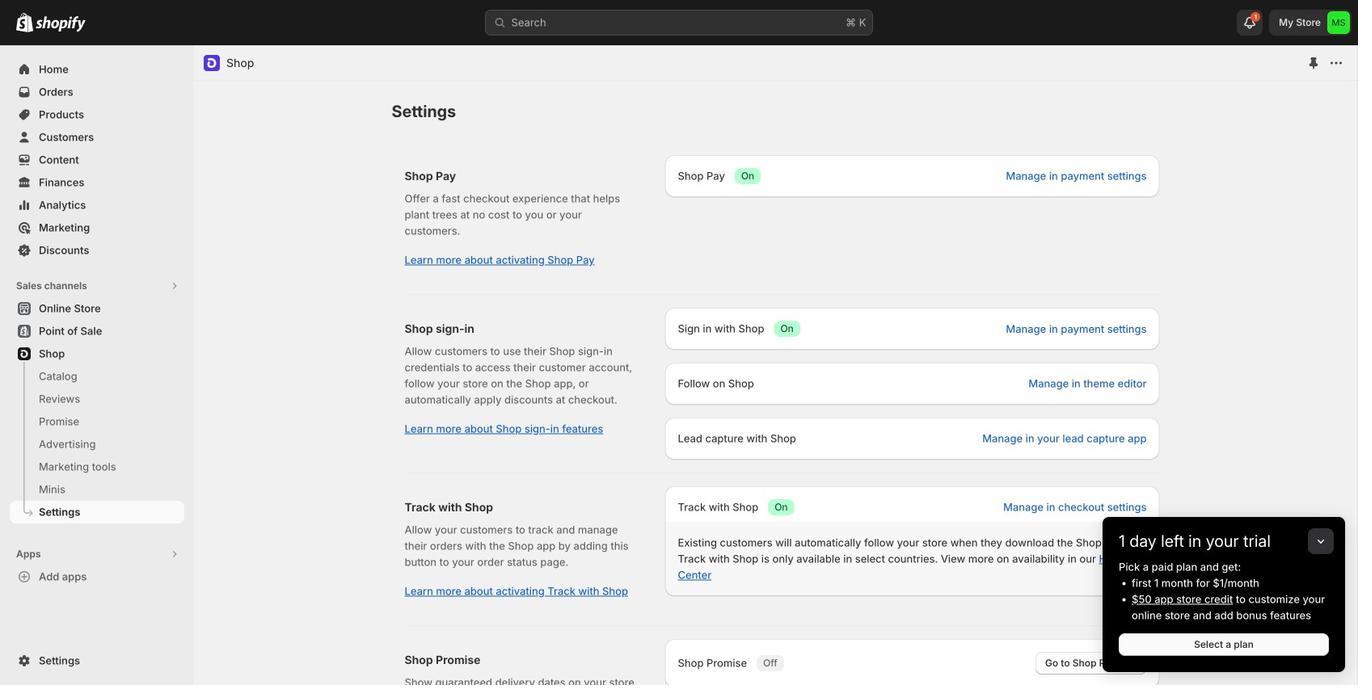 Task type: locate. For each thing, give the bounding box(es) containing it.
icon for shop image
[[204, 55, 220, 71]]

shopify image
[[16, 13, 33, 32]]

shopify image
[[36, 16, 86, 32]]

fullscreen dialog
[[194, 45, 1358, 686]]



Task type: vqa. For each thing, say whether or not it's contained in the screenshot.
'Fullscreen' dialog
yes



Task type: describe. For each thing, give the bounding box(es) containing it.
my store image
[[1328, 11, 1350, 34]]



